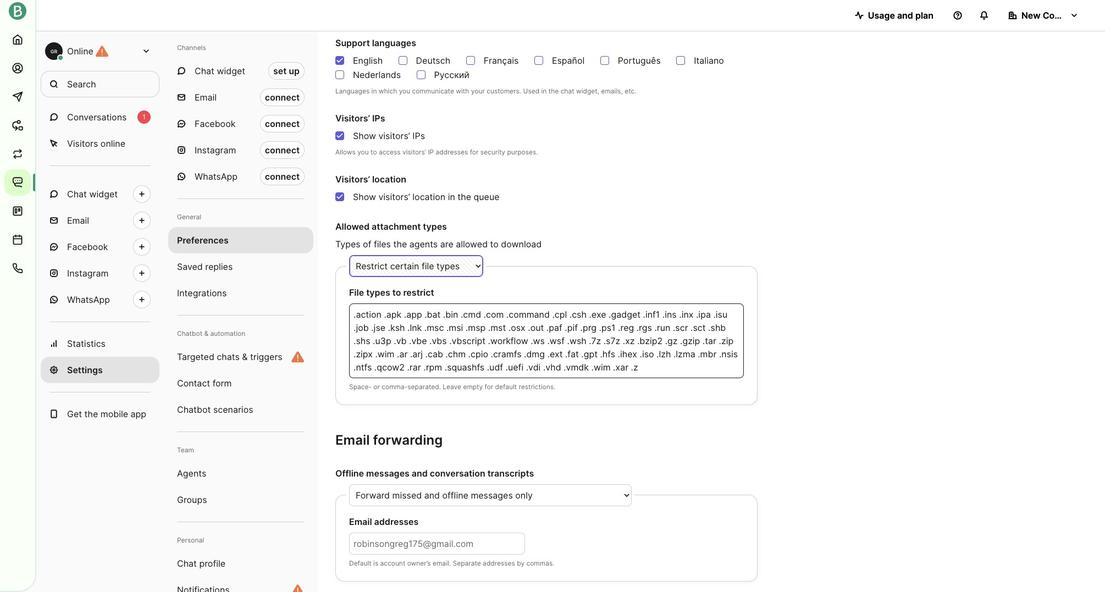 Task type: describe. For each thing, give the bounding box(es) containing it.
forwarding
[[373, 433, 443, 449]]

chatbot scenarios link
[[168, 397, 314, 423]]

1 horizontal spatial for
[[485, 383, 494, 391]]

connect for instagram
[[265, 145, 300, 156]]

search link
[[41, 71, 160, 97]]

italiano
[[694, 55, 724, 66]]

search
[[67, 79, 96, 90]]

groups
[[177, 494, 207, 506]]

which
[[379, 87, 397, 95]]

personal
[[177, 536, 204, 545]]

with
[[456, 87, 469, 95]]

the right get
[[84, 409, 98, 420]]

español
[[552, 55, 585, 66]]

1 horizontal spatial instagram
[[195, 145, 236, 156]]

separated.
[[408, 383, 441, 391]]

preferences
[[177, 235, 229, 246]]

1 vertical spatial visitors'
[[403, 148, 426, 156]]

access
[[379, 148, 401, 156]]

visitors
[[67, 138, 98, 149]]

allowed
[[456, 239, 488, 250]]

visitors' for show visitors' ips
[[336, 113, 370, 124]]

customers.
[[487, 87, 522, 95]]

deutsch
[[416, 55, 451, 66]]

commas.
[[527, 559, 555, 567]]

allowed
[[336, 221, 370, 232]]

app
[[131, 409, 146, 420]]

emails,
[[601, 87, 623, 95]]

usage and plan
[[868, 10, 934, 21]]

visitors' for show visitors' location in the queue
[[336, 174, 370, 185]]

allows you to access visitors' ip addresses for security purposes.
[[336, 148, 538, 156]]

space-
[[349, 383, 372, 391]]

get
[[67, 409, 82, 420]]

the left the chat on the top right of page
[[549, 87, 559, 95]]

email up offline
[[336, 433, 370, 449]]

ip
[[428, 148, 434, 156]]

to for access
[[371, 148, 377, 156]]

types of files the agents are allowed to download
[[336, 239, 542, 250]]

support languages
[[336, 37, 416, 48]]

languages
[[372, 37, 416, 48]]

english
[[353, 55, 383, 66]]

scenarios
[[213, 404, 253, 415]]

instagram link
[[41, 260, 160, 287]]

addresses for addresses
[[483, 559, 515, 567]]

visitors online
[[67, 138, 125, 149]]

comma-
[[382, 383, 408, 391]]

get the mobile app
[[67, 409, 146, 420]]

used
[[523, 87, 540, 95]]

chat
[[561, 87, 575, 95]]

usage and plan button
[[846, 4, 943, 26]]

to for restrict
[[393, 287, 401, 298]]

0 horizontal spatial in
[[372, 87, 377, 95]]

mobile
[[101, 409, 128, 420]]

separate
[[453, 559, 481, 567]]

1 vertical spatial location
[[413, 191, 446, 202]]

0 vertical spatial you
[[399, 87, 410, 95]]

show for show visitors' ips
[[353, 130, 376, 141]]

nederlands
[[353, 69, 401, 80]]

0 vertical spatial &
[[204, 329, 209, 338]]

1
[[143, 113, 146, 121]]

contact form
[[177, 378, 232, 389]]

automation
[[210, 329, 245, 338]]

settings
[[67, 365, 103, 376]]

integrations
[[177, 288, 227, 299]]

set
[[273, 65, 287, 76]]

File types to restrict text field
[[349, 304, 744, 379]]

replies
[[205, 261, 233, 272]]

0 horizontal spatial you
[[358, 148, 369, 156]]

account
[[380, 559, 406, 567]]

allows
[[336, 148, 356, 156]]

1 horizontal spatial types
[[423, 221, 447, 232]]

preferences link
[[168, 227, 314, 254]]

transcripts
[[488, 468, 534, 479]]

saved replies
[[177, 261, 233, 272]]

email forwarding
[[336, 433, 443, 449]]

new company button
[[1000, 4, 1088, 26]]

new company
[[1022, 10, 1084, 21]]

targeted chats & triggers link
[[168, 344, 314, 370]]

saved
[[177, 261, 203, 272]]

connect for facebook
[[265, 118, 300, 129]]

team
[[177, 446, 194, 454]]

email down channels
[[195, 92, 217, 103]]

security
[[481, 148, 506, 156]]

0 vertical spatial location
[[372, 174, 406, 185]]

file types to restrict
[[349, 287, 434, 298]]

download
[[501, 239, 542, 250]]

statistics link
[[41, 331, 160, 357]]

form
[[213, 378, 232, 389]]

or
[[374, 383, 380, 391]]

channels
[[177, 43, 206, 52]]

1 horizontal spatial &
[[242, 351, 248, 362]]

2 horizontal spatial to
[[490, 239, 499, 250]]

triggers
[[250, 351, 283, 362]]

languages in which you communicate with your customers. used in the chat widget, emails, etc.
[[336, 87, 637, 95]]

1 vertical spatial chat widget
[[67, 189, 118, 200]]

space- or comma-separated. leave empty for default restrictions.
[[349, 383, 556, 391]]

usage
[[868, 10, 895, 21]]

offline messages and conversation transcripts
[[336, 468, 534, 479]]



Task type: vqa. For each thing, say whether or not it's contained in the screenshot.
the topmost Chat
yes



Task type: locate. For each thing, give the bounding box(es) containing it.
in
[[372, 87, 377, 95], [542, 87, 547, 95], [448, 191, 455, 202]]

leave
[[443, 383, 462, 391]]

groups link
[[168, 487, 314, 513]]

0 horizontal spatial and
[[412, 468, 428, 479]]

& right chats
[[242, 351, 248, 362]]

you right which at the top left
[[399, 87, 410, 95]]

email link
[[41, 207, 160, 234]]

1 vertical spatial show
[[353, 191, 376, 202]]

facebook link
[[41, 234, 160, 260]]

instagram
[[195, 145, 236, 156], [67, 268, 109, 279]]

chat widget down channels
[[195, 65, 245, 76]]

0 vertical spatial chat widget
[[195, 65, 245, 76]]

1 chatbot from the top
[[177, 329, 202, 338]]

and left plan
[[898, 10, 914, 21]]

etc.
[[625, 87, 637, 95]]

0 vertical spatial addresses
[[436, 148, 468, 156]]

ips up show visitors' ips
[[372, 113, 385, 124]]

0 vertical spatial chat
[[195, 65, 214, 76]]

gr
[[50, 48, 57, 54]]

show visitors' location in the queue
[[353, 191, 500, 202]]

1 horizontal spatial whatsapp
[[195, 171, 238, 182]]

1 vertical spatial ips
[[413, 130, 425, 141]]

queue
[[474, 191, 500, 202]]

default
[[495, 383, 517, 391]]

1 vertical spatial facebook
[[67, 241, 108, 252]]

email
[[195, 92, 217, 103], [67, 215, 89, 226], [336, 433, 370, 449], [349, 516, 372, 527]]

2 show from the top
[[353, 191, 376, 202]]

1 horizontal spatial and
[[898, 10, 914, 21]]

default
[[349, 559, 372, 567]]

widget up email link
[[89, 189, 118, 200]]

plan
[[916, 10, 934, 21]]

0 horizontal spatial to
[[371, 148, 377, 156]]

chatbot for chatbot scenarios
[[177, 404, 211, 415]]

whatsapp
[[195, 171, 238, 182], [67, 294, 110, 305]]

show for show visitors' location in the queue
[[353, 191, 376, 202]]

русский
[[434, 69, 470, 80]]

4 connect from the top
[[265, 171, 300, 182]]

email.
[[433, 559, 451, 567]]

0 horizontal spatial ips
[[372, 113, 385, 124]]

to left restrict
[[393, 287, 401, 298]]

1 vertical spatial &
[[242, 351, 248, 362]]

2 vertical spatial chat
[[177, 558, 197, 569]]

up
[[289, 65, 300, 76]]

visitors online link
[[41, 130, 160, 157]]

whatsapp down instagram link
[[67, 294, 110, 305]]

whatsapp up the general
[[195, 171, 238, 182]]

connect
[[265, 92, 300, 103], [265, 118, 300, 129], [265, 145, 300, 156], [265, 171, 300, 182]]

chat widget up email link
[[67, 189, 118, 200]]

languages
[[336, 87, 370, 95]]

saved replies link
[[168, 254, 314, 280]]

profile
[[199, 558, 226, 569]]

support
[[336, 37, 370, 48]]

attachment
[[372, 221, 421, 232]]

chatbot up targeted at bottom
[[177, 329, 202, 338]]

visitors' for location
[[379, 191, 410, 202]]

visitors' ips
[[336, 113, 385, 124]]

location up attachment
[[413, 191, 446, 202]]

types right file
[[366, 287, 390, 298]]

0 vertical spatial whatsapp
[[195, 171, 238, 182]]

1 vertical spatial for
[[485, 383, 494, 391]]

contact
[[177, 378, 210, 389]]

and right messages
[[412, 468, 428, 479]]

3 connect from the top
[[265, 145, 300, 156]]

to right allowed
[[490, 239, 499, 250]]

addresses
[[436, 148, 468, 156], [374, 516, 419, 527], [483, 559, 515, 567]]

1 vertical spatial you
[[358, 148, 369, 156]]

0 vertical spatial widget
[[217, 65, 245, 76]]

2 vertical spatial visitors'
[[379, 191, 410, 202]]

0 vertical spatial visitors'
[[379, 130, 410, 141]]

1 horizontal spatial widget
[[217, 65, 245, 76]]

0 horizontal spatial instagram
[[67, 268, 109, 279]]

0 horizontal spatial &
[[204, 329, 209, 338]]

targeted
[[177, 351, 214, 362]]

email down chat widget link
[[67, 215, 89, 226]]

of
[[363, 239, 372, 250]]

restrictions.
[[519, 383, 556, 391]]

1 horizontal spatial facebook
[[195, 118, 236, 129]]

are
[[440, 239, 454, 250]]

chatbot down contact
[[177, 404, 211, 415]]

visitors' for ips
[[379, 130, 410, 141]]

types up types of files the agents are allowed to download
[[423, 221, 447, 232]]

0 vertical spatial facebook
[[195, 118, 236, 129]]

visitors' down visitors' location
[[379, 191, 410, 202]]

the left the queue
[[458, 191, 471, 202]]

you right allows at the left top
[[358, 148, 369, 156]]

chat down personal
[[177, 558, 197, 569]]

set up
[[273, 65, 300, 76]]

chat widget
[[195, 65, 245, 76], [67, 189, 118, 200]]

0 vertical spatial to
[[371, 148, 377, 156]]

addresses left by
[[483, 559, 515, 567]]

addresses for ips
[[436, 148, 468, 156]]

& left automation
[[204, 329, 209, 338]]

chat profile link
[[168, 551, 314, 577]]

show down visitors' location
[[353, 191, 376, 202]]

you
[[399, 87, 410, 95], [358, 148, 369, 156]]

0 vertical spatial types
[[423, 221, 447, 232]]

visitors' down languages at top
[[336, 113, 370, 124]]

connect for whatsapp
[[265, 171, 300, 182]]

1 horizontal spatial addresses
[[436, 148, 468, 156]]

0 vertical spatial show
[[353, 130, 376, 141]]

0 horizontal spatial addresses
[[374, 516, 419, 527]]

1 vertical spatial addresses
[[374, 516, 419, 527]]

location down access
[[372, 174, 406, 185]]

2 horizontal spatial addresses
[[483, 559, 515, 567]]

online
[[101, 138, 125, 149]]

empty
[[463, 383, 483, 391]]

allowed attachment types
[[336, 221, 447, 232]]

in left the queue
[[448, 191, 455, 202]]

2 visitors' from the top
[[336, 174, 370, 185]]

français
[[484, 55, 519, 66]]

and
[[898, 10, 914, 21], [412, 468, 428, 479]]

0 vertical spatial for
[[470, 148, 479, 156]]

visitors'
[[379, 130, 410, 141], [403, 148, 426, 156], [379, 191, 410, 202]]

visitors'
[[336, 113, 370, 124], [336, 174, 370, 185]]

0 horizontal spatial widget
[[89, 189, 118, 200]]

messages
[[366, 468, 410, 479]]

2 chatbot from the top
[[177, 404, 211, 415]]

addresses up account at the left
[[374, 516, 419, 527]]

0 horizontal spatial location
[[372, 174, 406, 185]]

0 vertical spatial visitors'
[[336, 113, 370, 124]]

2 horizontal spatial in
[[542, 87, 547, 95]]

show down visitors' ips
[[353, 130, 376, 141]]

for right empty
[[485, 383, 494, 391]]

1 horizontal spatial in
[[448, 191, 455, 202]]

0 horizontal spatial for
[[470, 148, 479, 156]]

2 vertical spatial to
[[393, 287, 401, 298]]

visitors' down allows at the left top
[[336, 174, 370, 185]]

email addresses
[[349, 516, 419, 527]]

&
[[204, 329, 209, 338], [242, 351, 248, 362]]

1 vertical spatial whatsapp
[[67, 294, 110, 305]]

1 vertical spatial and
[[412, 468, 428, 479]]

email up "default"
[[349, 516, 372, 527]]

statistics
[[67, 338, 106, 349]]

1 horizontal spatial ips
[[413, 130, 425, 141]]

settings link
[[41, 357, 160, 383]]

types
[[423, 221, 447, 232], [366, 287, 390, 298]]

chat widget link
[[41, 181, 160, 207]]

1 horizontal spatial location
[[413, 191, 446, 202]]

the right 'files'
[[394, 239, 407, 250]]

whatsapp link
[[41, 287, 160, 313]]

visitors' up access
[[379, 130, 410, 141]]

ips
[[372, 113, 385, 124], [413, 130, 425, 141]]

0 vertical spatial chatbot
[[177, 329, 202, 338]]

chatbot scenarios
[[177, 404, 253, 415]]

2 connect from the top
[[265, 118, 300, 129]]

2 vertical spatial addresses
[[483, 559, 515, 567]]

1 vertical spatial widget
[[89, 189, 118, 200]]

in right used
[[542, 87, 547, 95]]

0 horizontal spatial whatsapp
[[67, 294, 110, 305]]

1 vertical spatial visitors'
[[336, 174, 370, 185]]

0 horizontal spatial facebook
[[67, 241, 108, 252]]

1 horizontal spatial you
[[399, 87, 410, 95]]

chatbot for chatbot & automation
[[177, 329, 202, 338]]

to left access
[[371, 148, 377, 156]]

owner's
[[407, 559, 431, 567]]

integrations link
[[168, 280, 314, 306]]

agents
[[177, 468, 206, 479]]

for
[[470, 148, 479, 156], [485, 383, 494, 391]]

1 vertical spatial to
[[490, 239, 499, 250]]

português
[[618, 55, 661, 66]]

and inside button
[[898, 10, 914, 21]]

ips up allows you to access visitors' ip addresses for security purposes.
[[413, 130, 425, 141]]

conversation
[[430, 468, 486, 479]]

targeted chats & triggers
[[177, 351, 283, 362]]

1 vertical spatial instagram
[[67, 268, 109, 279]]

0 vertical spatial instagram
[[195, 145, 236, 156]]

1 vertical spatial chatbot
[[177, 404, 211, 415]]

addresses right ip
[[436, 148, 468, 156]]

restrict
[[403, 287, 434, 298]]

for left security
[[470, 148, 479, 156]]

0 vertical spatial ips
[[372, 113, 385, 124]]

chat down channels
[[195, 65, 214, 76]]

chatbot & automation
[[177, 329, 245, 338]]

chat up email link
[[67, 189, 87, 200]]

in left which at the top left
[[372, 87, 377, 95]]

your
[[471, 87, 485, 95]]

offline
[[336, 468, 364, 479]]

widget inside chat widget link
[[89, 189, 118, 200]]

1 show from the top
[[353, 130, 376, 141]]

1 vertical spatial chat
[[67, 189, 87, 200]]

default is account owner's email. separate addresses by commas.
[[349, 559, 555, 567]]

types
[[336, 239, 361, 250]]

0 horizontal spatial types
[[366, 287, 390, 298]]

get the mobile app link
[[41, 401, 160, 427]]

widget left 'set'
[[217, 65, 245, 76]]

Email addresses email field
[[349, 533, 525, 555]]

show visitors' ips
[[353, 130, 425, 141]]

1 horizontal spatial to
[[393, 287, 401, 298]]

1 connect from the top
[[265, 92, 300, 103]]

agents
[[410, 239, 438, 250]]

0 vertical spatial and
[[898, 10, 914, 21]]

facebook
[[195, 118, 236, 129], [67, 241, 108, 252]]

widget
[[217, 65, 245, 76], [89, 189, 118, 200]]

1 visitors' from the top
[[336, 113, 370, 124]]

1 vertical spatial types
[[366, 287, 390, 298]]

0 horizontal spatial chat widget
[[67, 189, 118, 200]]

1 horizontal spatial chat widget
[[195, 65, 245, 76]]

file
[[349, 287, 364, 298]]

visitors' left ip
[[403, 148, 426, 156]]

connect for email
[[265, 92, 300, 103]]



